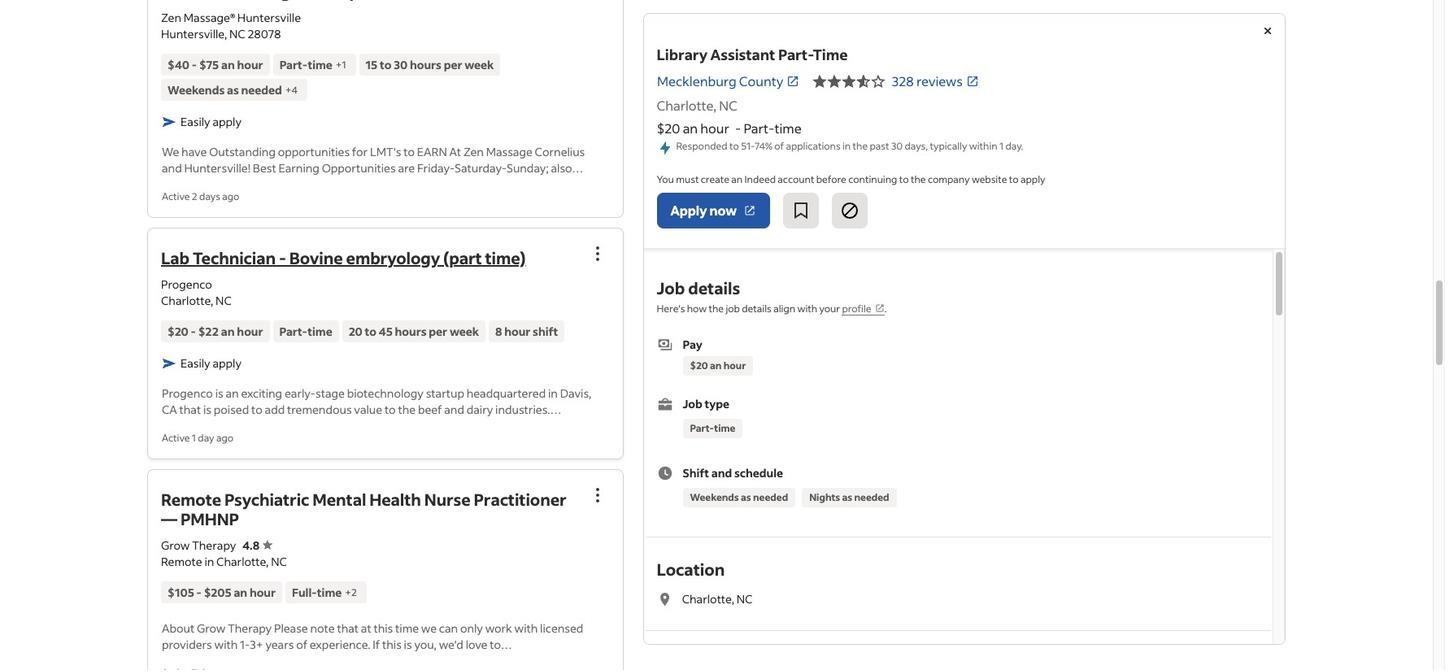 Task type: locate. For each thing, give the bounding box(es) containing it.
$20 for $20 an hour - part-time
[[657, 120, 681, 137]]

part- up 74%
[[744, 120, 775, 137]]

1 vertical spatial per
[[429, 324, 447, 339]]

0 vertical spatial hours
[[410, 57, 442, 72]]

2 horizontal spatial needed
[[855, 491, 890, 504]]

grow up providers
[[197, 621, 226, 636]]

$20 - $22 an hour
[[168, 324, 263, 339]]

in left davis,
[[548, 386, 558, 401]]

easily for is
[[181, 356, 210, 371]]

0 vertical spatial progenco
[[161, 277, 212, 292]]

progenco is an exciting early-stage biotechnology startup headquartered in davis, ca that is poised to add tremendous value to the beef and dairy industries.…
[[162, 386, 592, 417]]

opportunities
[[278, 144, 350, 160]]

as down schedule
[[741, 491, 752, 504]]

mecklenburg county
[[657, 72, 783, 89]]

charlotte, nc down mecklenburg
[[657, 97, 738, 114]]

+ left 15
[[336, 58, 342, 70]]

1 horizontal spatial 30
[[892, 140, 903, 152]]

that up experience.
[[337, 621, 359, 636]]

job for job type
[[683, 396, 703, 412]]

1 horizontal spatial weekends
[[690, 491, 739, 504]]

apply for progenco is an exciting early-stage biotechnology startup headquartered in davis, ca that is poised to add tremendous value to the beef and dairy industries.…
[[213, 356, 242, 371]]

shift and schedule
[[683, 465, 784, 481]]

1 vertical spatial that
[[337, 621, 359, 636]]

of inside about grow therapy please note that at this time we can only work with licensed providers with 1-3+ years of experience. if this is you, we'd love to…
[[296, 637, 307, 653]]

1 easily from the top
[[181, 114, 210, 129]]

we
[[162, 144, 179, 160]]

friday-
[[417, 160, 455, 176]]

within
[[970, 140, 998, 152]]

1 vertical spatial apply
[[1021, 173, 1046, 186]]

time up applications
[[775, 120, 802, 137]]

1 vertical spatial 2
[[351, 586, 357, 599]]

full-
[[292, 585, 317, 601]]

20 to 45 hours per week
[[349, 324, 479, 339]]

remote up grow therapy
[[161, 489, 221, 510]]

0 vertical spatial easily
[[181, 114, 210, 129]]

1 horizontal spatial 2
[[351, 586, 357, 599]]

job
[[726, 303, 740, 315]]

lmt's
[[370, 144, 401, 160]]

0 vertical spatial $20
[[657, 120, 681, 137]]

1 vertical spatial of
[[296, 637, 307, 653]]

0 vertical spatial zen
[[161, 10, 181, 25]]

2
[[192, 190, 197, 203], [351, 586, 357, 599]]

outstanding
[[209, 144, 276, 160]]

1 horizontal spatial that
[[337, 621, 359, 636]]

1 vertical spatial remote
[[161, 554, 202, 570]]

1 vertical spatial part-time
[[690, 422, 736, 434]]

at
[[361, 621, 371, 636]]

0 vertical spatial weekends
[[168, 82, 225, 98]]

2 horizontal spatial +
[[345, 586, 351, 599]]

1 left 15
[[342, 58, 346, 70]]

that
[[179, 402, 201, 417], [337, 621, 359, 636]]

+ down 'part-time + 1' at the top left
[[285, 83, 292, 96]]

+ inside full-time + 2
[[345, 586, 351, 599]]

- for $20 - $22 an hour
[[191, 324, 196, 339]]

of right 74%
[[775, 140, 784, 152]]

pay
[[683, 337, 703, 352]]

1 horizontal spatial as
[[741, 491, 752, 504]]

2 remote from the top
[[161, 554, 202, 570]]

0 horizontal spatial with
[[214, 637, 238, 653]]

2 horizontal spatial $20
[[690, 360, 708, 372]]

2 easily from the top
[[181, 356, 210, 371]]

an right '$22'
[[221, 324, 235, 339]]

and
[[162, 160, 182, 176], [444, 402, 464, 417], [712, 465, 733, 481]]

2 vertical spatial with
[[214, 637, 238, 653]]

in down grow therapy
[[204, 554, 214, 570]]

as for weekends as needed
[[741, 491, 752, 504]]

opportunities
[[322, 160, 396, 176]]

time down type
[[715, 422, 736, 434]]

full-time + 2
[[292, 585, 357, 601]]

indeed
[[745, 173, 776, 186]]

must
[[676, 173, 699, 186]]

with left 1-
[[214, 637, 238, 653]]

1 horizontal spatial 1
[[342, 58, 346, 70]]

zen
[[161, 10, 181, 25], [463, 144, 484, 160]]

hour up the weekends as needed + 4
[[237, 57, 263, 72]]

industries.…
[[495, 402, 562, 417]]

1 left day
[[192, 432, 196, 444]]

active
[[162, 190, 190, 203], [162, 432, 190, 444]]

library
[[657, 45, 708, 64]]

an up responded at the top
[[683, 120, 698, 137]]

0 horizontal spatial grow
[[161, 538, 190, 553]]

needed for weekends as needed + 4
[[241, 82, 282, 98]]

0 horizontal spatial of
[[296, 637, 307, 653]]

is up "poised" at the left bottom of the page
[[215, 386, 223, 401]]

job actions for lab technician - bovine embryology (part time) is collapsed image
[[588, 244, 608, 264]]

in left past
[[843, 140, 851, 152]]

+ for grow therapy
[[345, 586, 351, 599]]

74%
[[755, 140, 773, 152]]

time)
[[485, 247, 526, 269]]

and inside progenco is an exciting early-stage biotechnology startup headquartered in davis, ca that is poised to add tremendous value to the beef and dairy industries.…
[[444, 402, 464, 417]]

part-time
[[279, 324, 332, 339], [690, 422, 736, 434]]

30 right 15
[[394, 57, 408, 72]]

apply down day.
[[1021, 173, 1046, 186]]

needed right nights on the right of page
[[855, 491, 890, 504]]

1 vertical spatial therapy
[[228, 621, 272, 636]]

weekends for weekends as needed + 4
[[168, 82, 225, 98]]

to right 'website'
[[1010, 173, 1019, 186]]

1 vertical spatial charlotte, nc
[[682, 591, 753, 607]]

charlotte, down 4.8
[[216, 554, 269, 570]]

- inside lab technician - bovine embryology (part time) progenco charlotte, nc
[[279, 247, 286, 269]]

note
[[310, 621, 335, 636]]

an up "poised" at the left bottom of the page
[[226, 386, 239, 401]]

job type
[[683, 396, 730, 412]]

per
[[444, 57, 462, 72], [429, 324, 447, 339]]

1 vertical spatial week
[[450, 324, 479, 339]]

0 horizontal spatial that
[[179, 402, 201, 417]]

progenco
[[161, 277, 212, 292], [162, 386, 213, 401]]

$20 down pay
[[690, 360, 708, 372]]

45
[[379, 324, 393, 339]]

weekends down $75
[[168, 82, 225, 98]]

job left type
[[683, 396, 703, 412]]

1 vertical spatial hours
[[395, 324, 427, 339]]

to…
[[490, 637, 512, 653]]

mecklenburg county link
[[657, 72, 800, 91]]

remote for remote in charlotte, nc
[[161, 554, 202, 570]]

2 vertical spatial $20
[[690, 360, 708, 372]]

licensed
[[540, 621, 583, 636]]

tremendous
[[287, 402, 352, 417]]

1 vertical spatial zen
[[463, 144, 484, 160]]

1 horizontal spatial $20
[[657, 120, 681, 137]]

as right nights on the right of page
[[843, 491, 853, 504]]

part-time left 20
[[279, 324, 332, 339]]

that right ca
[[179, 402, 201, 417]]

this
[[374, 621, 393, 636], [382, 637, 402, 653]]

hours right "45"
[[395, 324, 427, 339]]

1 vertical spatial grow
[[197, 621, 226, 636]]

2 vertical spatial is
[[404, 637, 412, 653]]

therapy up 1-
[[228, 621, 272, 636]]

mecklenburg
[[657, 72, 737, 89]]

per for 15 to 30 hours per week
[[444, 57, 462, 72]]

therapy up remote in charlotte, nc
[[192, 538, 236, 553]]

ago
[[222, 190, 239, 203], [216, 432, 233, 444]]

job up here's
[[657, 277, 685, 299]]

and down startup
[[444, 402, 464, 417]]

of down please
[[296, 637, 307, 653]]

2 vertical spatial +
[[345, 586, 351, 599]]

0 horizontal spatial as
[[227, 82, 239, 98]]

0 vertical spatial per
[[444, 57, 462, 72]]

charlotte, up '$22'
[[161, 293, 213, 308]]

applications
[[786, 140, 841, 152]]

0 vertical spatial 30
[[394, 57, 408, 72]]

1 vertical spatial 1
[[1000, 140, 1004, 152]]

grow down —
[[161, 538, 190, 553]]

1 horizontal spatial in
[[548, 386, 558, 401]]

details
[[689, 277, 741, 299], [742, 303, 772, 315]]

zen inside zen massage® huntersville huntersville, nc 28078
[[161, 10, 181, 25]]

huntersville!
[[184, 160, 250, 176]]

0 vertical spatial part-time
[[279, 324, 332, 339]]

and down we at the left of the page
[[162, 160, 182, 176]]

grow
[[161, 538, 190, 553], [197, 621, 226, 636]]

0 vertical spatial remote
[[161, 489, 221, 510]]

the inside progenco is an exciting early-stage biotechnology startup headquartered in davis, ca that is poised to add tremendous value to the beef and dairy industries.…
[[398, 402, 416, 417]]

1 vertical spatial $20
[[168, 324, 189, 339]]

to down biotechnology
[[385, 402, 396, 417]]

remote down grow therapy
[[161, 554, 202, 570]]

0 vertical spatial job
[[657, 277, 685, 299]]

weekends
[[168, 82, 225, 98], [690, 491, 739, 504]]

weekends for weekends as needed
[[690, 491, 739, 504]]

davis,
[[560, 386, 592, 401]]

hours for 45
[[395, 324, 427, 339]]

that inside about grow therapy please note that at this time we can only work with licensed providers with 1-3+ years of experience. if this is you, we'd love to…
[[337, 621, 359, 636]]

2 up about grow therapy please note that at this time we can only work with licensed providers with 1-3+ years of experience. if this is you, we'd love to…
[[351, 586, 357, 599]]

ago for huntersville!
[[222, 190, 239, 203]]

1 vertical spatial +
[[285, 83, 292, 96]]

$20 up responded at the top
[[657, 120, 681, 137]]

easily down '$22'
[[181, 356, 210, 371]]

part- up 4
[[279, 57, 308, 72]]

0 vertical spatial charlotte, nc
[[657, 97, 738, 114]]

—
[[161, 509, 177, 530]]

an right $75
[[221, 57, 235, 72]]

details up how
[[689, 277, 741, 299]]

cornelius
[[535, 144, 585, 160]]

charlotte, nc
[[657, 97, 738, 114], [682, 591, 753, 607]]

part-time for charlotte, nc
[[690, 422, 736, 434]]

zen inside 'we have outstanding opportunities for lmt's to earn at zen massage cornelius and huntersville! best earning opportunities are friday-saturday-sunday; also…'
[[463, 144, 484, 160]]

1 vertical spatial 30
[[892, 140, 903, 152]]

zen up huntersville,
[[161, 10, 181, 25]]

active down ca
[[162, 432, 190, 444]]

0 horizontal spatial 30
[[394, 57, 408, 72]]

30 right past
[[892, 140, 903, 152]]

1 easily apply from the top
[[181, 114, 242, 129]]

- for $105 - $205 an hour
[[196, 585, 202, 601]]

progenco down lab
[[161, 277, 212, 292]]

1 horizontal spatial is
[[215, 386, 223, 401]]

1 vertical spatial job
[[683, 396, 703, 412]]

1 vertical spatial progenco
[[162, 386, 213, 401]]

about grow therapy please note that at this time we can only work with licensed providers with 1-3+ years of experience. if this is you, we'd love to…
[[162, 621, 583, 653]]

+
[[336, 58, 342, 70], [285, 83, 292, 96], [345, 586, 351, 599]]

library assistant part-time
[[657, 45, 848, 64]]

time left the we on the bottom left of the page
[[395, 621, 419, 636]]

ca
[[162, 402, 177, 417]]

- for $40 - $75 an hour
[[192, 57, 197, 72]]

0 horizontal spatial $20
[[168, 324, 189, 339]]

easily up "have"
[[181, 114, 210, 129]]

0 vertical spatial ago
[[222, 190, 239, 203]]

in
[[843, 140, 851, 152], [548, 386, 558, 401], [204, 554, 214, 570]]

0 vertical spatial +
[[336, 58, 342, 70]]

0 horizontal spatial and
[[162, 160, 182, 176]]

0 horizontal spatial zen
[[161, 10, 181, 25]]

$20
[[657, 120, 681, 137], [168, 324, 189, 339], [690, 360, 708, 372]]

- left '$22'
[[191, 324, 196, 339]]

remote in charlotte, nc
[[161, 554, 287, 570]]

2 vertical spatial in
[[204, 554, 214, 570]]

apply down $20 - $22 an hour
[[213, 356, 242, 371]]

1 vertical spatial active
[[162, 432, 190, 444]]

1 active from the top
[[162, 190, 190, 203]]

charlotte, inside lab technician - bovine embryology (part time) progenco charlotte, nc
[[161, 293, 213, 308]]

with left your
[[798, 303, 818, 315]]

1 vertical spatial and
[[444, 402, 464, 417]]

1 horizontal spatial with
[[514, 621, 538, 636]]

0 vertical spatial and
[[162, 160, 182, 176]]

schedule
[[735, 465, 784, 481]]

0 horizontal spatial 2
[[192, 190, 197, 203]]

+ inside 'part-time + 1'
[[336, 58, 342, 70]]

0 horizontal spatial weekends
[[168, 82, 225, 98]]

0 horizontal spatial +
[[285, 83, 292, 96]]

0 vertical spatial details
[[689, 277, 741, 299]]

1 horizontal spatial grow
[[197, 621, 226, 636]]

- left $75
[[192, 57, 197, 72]]

8
[[495, 324, 502, 339]]

1 remote from the top
[[161, 489, 221, 510]]

0 vertical spatial with
[[798, 303, 818, 315]]

ago for is
[[216, 432, 233, 444]]

you must create an indeed account before continuing to the company website to apply
[[657, 173, 1046, 186]]

hours right 15
[[410, 57, 442, 72]]

0 vertical spatial of
[[775, 140, 784, 152]]

lab technician - bovine embryology (part time) button
[[161, 247, 526, 269]]

0 vertical spatial 2
[[192, 190, 197, 203]]

charlotte, nc down location
[[682, 591, 753, 607]]

2 easily apply from the top
[[181, 356, 242, 371]]

the left beef
[[398, 402, 416, 417]]

zen up the saturday-
[[463, 144, 484, 160]]

1 vertical spatial easily
[[181, 356, 210, 371]]

1 vertical spatial weekends
[[690, 491, 739, 504]]

profile
[[843, 303, 872, 315]]

hour up responded at the top
[[701, 120, 730, 137]]

2 left days
[[192, 190, 197, 203]]

and right shift
[[712, 465, 733, 481]]

active for that
[[162, 432, 190, 444]]

an
[[221, 57, 235, 72], [683, 120, 698, 137], [732, 173, 743, 186], [221, 324, 235, 339], [710, 360, 722, 372], [226, 386, 239, 401], [234, 585, 247, 601]]

0 vertical spatial is
[[215, 386, 223, 401]]

2 horizontal spatial is
[[404, 637, 412, 653]]

responded
[[677, 140, 728, 152]]

remote inside remote psychiatric mental health nurse practitioner — pmhnp
[[161, 489, 221, 510]]

0 vertical spatial apply
[[213, 114, 242, 129]]

to left 51-
[[730, 140, 739, 152]]

grow inside about grow therapy please note that at this time we can only work with licensed providers with 1-3+ years of experience. if this is you, we'd love to…
[[197, 621, 226, 636]]

hour left full-
[[250, 585, 276, 601]]

is left you,
[[404, 637, 412, 653]]

typically
[[930, 140, 968, 152]]

2 horizontal spatial as
[[843, 491, 853, 504]]

easily apply down '$22'
[[181, 356, 242, 371]]

nc inside lab technician - bovine embryology (part time) progenco charlotte, nc
[[216, 293, 232, 308]]

1 horizontal spatial +
[[336, 58, 342, 70]]

with right work
[[514, 621, 538, 636]]

+ right full-
[[345, 586, 351, 599]]

2 inside full-time + 2
[[351, 586, 357, 599]]

sunday;
[[507, 160, 549, 176]]

about
[[162, 621, 195, 636]]

psychiatric
[[225, 489, 309, 510]]

progenco up ca
[[162, 386, 213, 401]]

328
[[892, 72, 914, 89]]

0 vertical spatial easily apply
[[181, 114, 242, 129]]

0 vertical spatial week
[[465, 57, 494, 72]]

1 left day.
[[1000, 140, 1004, 152]]

1 inside 'part-time + 1'
[[342, 58, 346, 70]]

2 vertical spatial apply
[[213, 356, 242, 371]]

to up are
[[404, 144, 415, 160]]

1 vertical spatial ago
[[216, 432, 233, 444]]

easily
[[181, 114, 210, 129], [181, 356, 210, 371]]

-
[[192, 57, 197, 72], [736, 120, 742, 137], [279, 247, 286, 269], [191, 324, 196, 339], [196, 585, 202, 601]]

2 horizontal spatial 1
[[1000, 140, 1004, 152]]

2 vertical spatial and
[[712, 465, 733, 481]]

- right $105
[[196, 585, 202, 601]]

time up note on the left bottom of the page
[[317, 585, 342, 601]]

not interested image
[[840, 201, 860, 221]]

needed down schedule
[[754, 491, 789, 504]]

0 vertical spatial in
[[843, 140, 851, 152]]

2 active from the top
[[162, 432, 190, 444]]

with
[[798, 303, 818, 315], [514, 621, 538, 636], [214, 637, 238, 653]]

part-
[[779, 45, 813, 64], [279, 57, 308, 72], [744, 120, 775, 137], [279, 324, 308, 339], [690, 422, 715, 434]]

poised
[[214, 402, 249, 417]]

1 horizontal spatial and
[[444, 402, 464, 417]]

- up 51-
[[736, 120, 742, 137]]

love
[[466, 637, 488, 653]]

0 vertical spatial that
[[179, 402, 201, 417]]

0 vertical spatial grow
[[161, 538, 190, 553]]

0 horizontal spatial is
[[203, 402, 211, 417]]

0 horizontal spatial part-time
[[279, 324, 332, 339]]

also…
[[551, 160, 583, 176]]

active left days
[[162, 190, 190, 203]]

1 vertical spatial is
[[203, 402, 211, 417]]

0 vertical spatial active
[[162, 190, 190, 203]]

needed left 4
[[241, 82, 282, 98]]

ago right day
[[216, 432, 233, 444]]

1 horizontal spatial needed
[[754, 491, 789, 504]]



Task type: vqa. For each thing, say whether or not it's contained in the screenshot.
COUNTY
yes



Task type: describe. For each thing, give the bounding box(es) containing it.
close job details image
[[1258, 21, 1278, 41]]

$22
[[198, 324, 219, 339]]

stage
[[316, 386, 345, 401]]

part- left 20
[[279, 324, 308, 339]]

the left company
[[911, 173, 926, 186]]

needed for nights as needed
[[855, 491, 890, 504]]

2 vertical spatial 1
[[192, 432, 196, 444]]

progenco inside progenco is an exciting early-stage biotechnology startup headquartered in davis, ca that is poised to add tremendous value to the beef and dairy industries.…
[[162, 386, 213, 401]]

2 horizontal spatial and
[[712, 465, 733, 481]]

an right "$205"
[[234, 585, 247, 601]]

3+
[[250, 637, 263, 653]]

now
[[710, 202, 737, 219]]

charlotte, nc for library assistant part-time
[[657, 97, 738, 114]]

time inside about grow therapy please note that at this time we can only work with licensed providers with 1-3+ years of experience. if this is you, we'd love to…
[[395, 621, 419, 636]]

you,
[[414, 637, 437, 653]]

technician
[[193, 247, 276, 269]]

continuing
[[849, 173, 898, 186]]

how
[[687, 303, 707, 315]]

align
[[774, 303, 796, 315]]

to right 15
[[380, 57, 391, 72]]

needed for weekends as needed
[[754, 491, 789, 504]]

charlotte, down location
[[682, 591, 735, 607]]

that inside progenco is an exciting early-stage biotechnology startup headquartered in davis, ca that is poised to add tremendous value to the beef and dairy industries.…
[[179, 402, 201, 417]]

$40
[[168, 57, 190, 72]]

apply now
[[671, 202, 737, 219]]

type
[[705, 396, 730, 412]]

days,
[[905, 140, 928, 152]]

weekends as needed + 4
[[168, 82, 298, 98]]

1 vertical spatial details
[[742, 303, 772, 315]]

nights as needed
[[810, 491, 890, 504]]

28078
[[248, 26, 281, 42]]

practitioner
[[474, 489, 567, 510]]

job actions for remote psychiatric mental health nurse practitioner — pmhnp is collapsed image
[[588, 486, 608, 505]]

as for nights as needed
[[843, 491, 853, 504]]

earning
[[279, 160, 319, 176]]

time left 15
[[308, 57, 332, 72]]

job for job details
[[657, 277, 685, 299]]

in inside progenco is an exciting early-stage biotechnology startup headquartered in davis, ca that is poised to add tremendous value to the beef and dairy industries.…
[[548, 386, 558, 401]]

only
[[460, 621, 483, 636]]

pmhnp
[[180, 509, 239, 530]]

15 to 30 hours per week
[[366, 57, 494, 72]]

per for 20 to 45 hours per week
[[429, 324, 447, 339]]

$105
[[168, 585, 194, 601]]

+ inside the weekends as needed + 4
[[285, 83, 292, 96]]

huntersville,
[[161, 26, 227, 42]]

0 horizontal spatial details
[[689, 277, 741, 299]]

lab technician - bovine embryology (part time) progenco charlotte, nc
[[161, 247, 526, 308]]

you
[[657, 173, 674, 186]]

charlotte, down mecklenburg
[[657, 97, 717, 114]]

part-time + 1
[[279, 57, 346, 72]]

biotechnology
[[347, 386, 424, 401]]

we
[[421, 621, 437, 636]]

add
[[265, 402, 285, 417]]

website
[[972, 173, 1008, 186]]

at
[[449, 144, 461, 160]]

is inside about grow therapy please note that at this time we can only work with licensed providers with 1-3+ years of experience. if this is you, we'd love to…
[[404, 637, 412, 653]]

to inside 'we have outstanding opportunities for lmt's to earn at zen massage cornelius and huntersville! best earning opportunities are friday-saturday-sunday; also…'
[[404, 144, 415, 160]]

apply now button
[[657, 193, 771, 229]]

active for and
[[162, 190, 190, 203]]

days
[[199, 190, 220, 203]]

location
[[657, 559, 725, 580]]

embryology
[[346, 247, 440, 269]]

nights
[[810, 491, 841, 504]]

part- up county
[[779, 45, 813, 64]]

experience.
[[310, 637, 370, 653]]

20
[[349, 324, 363, 339]]

dairy
[[467, 402, 493, 417]]

4
[[292, 83, 298, 96]]

saturday-
[[455, 160, 507, 176]]

save this job image
[[792, 201, 811, 221]]

past
[[870, 140, 890, 152]]

2 horizontal spatial in
[[843, 140, 851, 152]]

responded to 51-74% of applications in the past 30 days, typically within 1 day.
[[677, 140, 1024, 152]]

apply for we have outstanding opportunities for lmt's to earn at zen massage cornelius and huntersville! best earning opportunities are friday-saturday-sunday; also…
[[213, 114, 242, 129]]

0 horizontal spatial in
[[204, 554, 214, 570]]

easily for have
[[181, 114, 210, 129]]

2 horizontal spatial with
[[798, 303, 818, 315]]

charlotte, nc for location
[[682, 591, 753, 607]]

to right continuing
[[900, 173, 909, 186]]

huntersville
[[237, 10, 301, 25]]

weekends as needed
[[690, 491, 789, 504]]

day
[[198, 432, 214, 444]]

$20 for $20 an hour
[[690, 360, 708, 372]]

providers
[[162, 637, 212, 653]]

shift
[[683, 465, 710, 481]]

to left "45"
[[365, 324, 377, 339]]

apply
[[671, 202, 707, 219]]

health
[[369, 489, 421, 510]]

1 vertical spatial this
[[382, 637, 402, 653]]

$20 an hour - part-time
[[657, 120, 802, 137]]

startup
[[426, 386, 464, 401]]

$20 for $20 - $22 an hour
[[168, 324, 189, 339]]

to down exciting
[[251, 402, 263, 417]]

remote for remote psychiatric mental health nurse practitioner — pmhnp
[[161, 489, 221, 510]]

hour up type
[[724, 360, 746, 372]]

beef
[[418, 402, 442, 417]]

hours for 30
[[410, 57, 442, 72]]

an inside progenco is an exciting early-stage biotechnology startup headquartered in davis, ca that is poised to add tremendous value to the beef and dairy industries.…
[[226, 386, 239, 401]]

time left 20
[[308, 324, 332, 339]]

3.6 out of 5 stars image
[[813, 72, 886, 91]]

work
[[485, 621, 512, 636]]

1 horizontal spatial of
[[775, 140, 784, 152]]

nc inside zen massage® huntersville huntersville, nc 28078
[[229, 26, 245, 42]]

0 vertical spatial this
[[374, 621, 393, 636]]

hour right 8
[[504, 324, 531, 339]]

county
[[739, 72, 783, 89]]

remote psychiatric mental health nurse practitioner — pmhnp button
[[161, 489, 567, 530]]

easily apply for is
[[181, 356, 242, 371]]

lab
[[161, 247, 190, 269]]

$75
[[199, 57, 219, 72]]

+ for zen massage® huntersville
[[336, 58, 342, 70]]

an right create
[[732, 173, 743, 186]]

and inside 'we have outstanding opportunities for lmt's to earn at zen massage cornelius and huntersville! best earning opportunities are friday-saturday-sunday; also…'
[[162, 160, 182, 176]]

assistant
[[711, 45, 776, 64]]

part- down job type on the bottom
[[690, 422, 715, 434]]

328 reviews
[[892, 72, 963, 89]]

if
[[373, 637, 380, 653]]

active 1 day ago
[[162, 432, 233, 444]]

easily apply for have
[[181, 114, 242, 129]]

account
[[778, 173, 815, 186]]

hour right '$22'
[[237, 324, 263, 339]]

0 vertical spatial therapy
[[192, 538, 236, 553]]

(part
[[443, 247, 482, 269]]

328 reviews link
[[892, 72, 979, 89]]

week for 15 to 30 hours per week
[[465, 57, 494, 72]]

$20 an hour
[[690, 360, 746, 372]]

8 hour shift
[[495, 324, 558, 339]]

therapy inside about grow therapy please note that at this time we can only work with licensed providers with 1-3+ years of experience. if this is you, we'd love to…
[[228, 621, 272, 636]]

part-time for active 1 day ago
[[279, 324, 332, 339]]

job details
[[657, 277, 741, 299]]

as for weekends as needed + 4
[[227, 82, 239, 98]]

can
[[439, 621, 458, 636]]

bovine
[[289, 247, 343, 269]]

create
[[701, 173, 730, 186]]

4.8 out of five stars rating image
[[243, 538, 273, 553]]

an up type
[[710, 360, 722, 372]]

week for 20 to 45 hours per week
[[450, 324, 479, 339]]

profile link
[[843, 303, 885, 316]]

progenco inside lab technician - bovine embryology (part time) progenco charlotte, nc
[[161, 277, 212, 292]]

mental
[[313, 489, 366, 510]]

early-
[[285, 386, 316, 401]]

nurse
[[424, 489, 471, 510]]

the left 'job'
[[709, 303, 724, 315]]

the left past
[[853, 140, 868, 152]]



